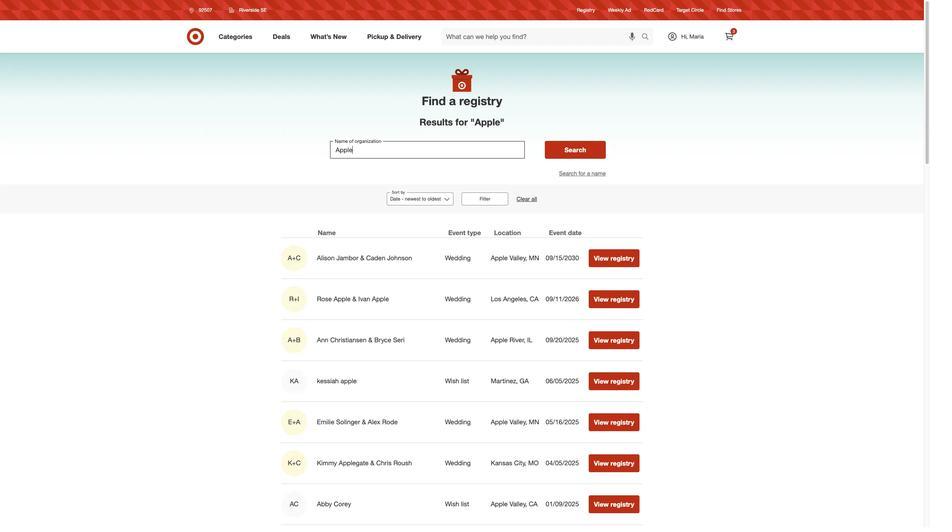 Task type: describe. For each thing, give the bounding box(es) containing it.
view for 05/16/2025
[[594, 418, 609, 427]]

01/09/2025
[[546, 500, 579, 508]]

ka
[[290, 377, 299, 385]]

search for search
[[565, 146, 586, 154]]

view for 01/09/2025
[[594, 501, 609, 509]]

target
[[677, 7, 690, 13]]

apple valley, ca
[[491, 500, 538, 508]]

los angeles, ca
[[491, 295, 539, 303]]

view registry link for 04/05/2025
[[589, 455, 640, 472]]

& for alex
[[362, 418, 366, 426]]

redcard
[[644, 7, 664, 13]]

apple for abby corey
[[491, 500, 508, 508]]

results
[[420, 116, 453, 128]]

apple river, il
[[491, 336, 533, 344]]

mn for 09/15/2030
[[529, 254, 539, 262]]

04/05/2025
[[546, 459, 579, 467]]

corey
[[334, 500, 351, 508]]

for for results
[[456, 116, 468, 128]]

09/11/2026
[[546, 295, 579, 303]]

location
[[494, 229, 521, 237]]

view registry for 05/16/2025
[[594, 418, 634, 427]]

view registry for 09/15/2030
[[594, 254, 634, 262]]

list for apple
[[461, 500, 469, 508]]

& right pickup
[[390, 32, 395, 40]]

search for a name
[[559, 170, 606, 177]]

mn for 05/16/2025
[[529, 418, 539, 426]]

rode
[[382, 418, 398, 426]]

view for 09/11/2026
[[594, 295, 609, 303]]

view registry link for 09/15/2030
[[589, 249, 640, 267]]

wedding for ann christiansen & bryce seri
[[445, 336, 471, 344]]

riverside se button
[[224, 3, 272, 17]]

riverside
[[239, 7, 259, 13]]

clear
[[517, 196, 530, 203]]

filter
[[480, 196, 490, 202]]

kimmy
[[317, 459, 337, 467]]

target circle
[[677, 7, 704, 13]]

apple for alison jambor & caden johnson
[[491, 254, 508, 262]]

kimmy applegate & chris roush
[[317, 459, 412, 467]]

angeles,
[[503, 295, 528, 303]]

il
[[527, 336, 533, 344]]

wish for martinez,
[[445, 377, 459, 385]]

kansas city, mo
[[491, 459, 539, 467]]

all
[[532, 196, 537, 203]]

name
[[318, 229, 336, 237]]

view registry for 01/09/2025
[[594, 501, 634, 509]]

alex
[[368, 418, 380, 426]]

riverside se
[[239, 7, 267, 13]]

event for event type
[[448, 229, 466, 237]]

seri
[[393, 336, 405, 344]]

for for search
[[579, 170, 585, 177]]

find a registry
[[422, 93, 502, 108]]

registry for 01/09/2025
[[611, 501, 634, 509]]

what's new
[[311, 32, 347, 40]]

a+b
[[288, 336, 301, 344]]

date
[[568, 229, 582, 237]]

results for "apple"
[[420, 116, 504, 128]]

ivan
[[358, 295, 370, 303]]

kansas
[[491, 459, 512, 467]]

redcard link
[[644, 7, 664, 14]]

registry for 09/15/2030
[[611, 254, 634, 262]]

apple valley, mn for 09/15/2030
[[491, 254, 539, 262]]

wish list for apple valley, ca
[[445, 500, 469, 508]]

wish list for martinez, ga
[[445, 377, 469, 385]]

search
[[638, 33, 657, 41]]

a+c
[[288, 254, 301, 262]]

What can we help you find? suggestions appear below search field
[[441, 28, 644, 46]]

weekly ad link
[[608, 7, 631, 14]]

& for chris
[[370, 459, 375, 467]]

clear all
[[517, 196, 537, 203]]

johnson
[[387, 254, 412, 262]]

name
[[592, 170, 606, 177]]

what's new link
[[304, 28, 357, 46]]

apple for emilie solinger & alex rode
[[491, 418, 508, 426]]

stores
[[728, 7, 742, 13]]

view registry for 09/20/2025
[[594, 336, 634, 344]]

wedding for rose apple & ivan apple
[[445, 295, 471, 303]]

christiansen
[[330, 336, 367, 344]]

& for caden
[[360, 254, 364, 262]]

emilie
[[317, 418, 334, 426]]

3 link
[[720, 28, 738, 46]]

ann
[[317, 336, 328, 344]]

delivery
[[396, 32, 421, 40]]

event for event date
[[549, 229, 566, 237]]

deals
[[273, 32, 290, 40]]

river,
[[510, 336, 525, 344]]

& for ivan
[[352, 295, 357, 303]]



Task type: locate. For each thing, give the bounding box(es) containing it.
view for 09/20/2025
[[594, 336, 609, 344]]

event date
[[549, 229, 582, 237]]

view registry
[[594, 254, 634, 262], [594, 295, 634, 303], [594, 336, 634, 344], [594, 377, 634, 386], [594, 418, 634, 427], [594, 459, 634, 468], [594, 501, 634, 509]]

1 wish from the top
[[445, 377, 459, 385]]

2 view registry link from the top
[[589, 290, 640, 308]]

apple
[[341, 377, 357, 385]]

2 mn from the top
[[529, 418, 539, 426]]

abby corey
[[317, 500, 351, 508]]

wedding for kimmy applegate & chris roush
[[445, 459, 471, 467]]

1 vertical spatial wish list
[[445, 500, 469, 508]]

new
[[333, 32, 347, 40]]

registry for 06/05/2025
[[611, 377, 634, 386]]

1 horizontal spatial for
[[579, 170, 585, 177]]

registry
[[459, 93, 502, 108], [611, 254, 634, 262], [611, 295, 634, 303], [611, 336, 634, 344], [611, 377, 634, 386], [611, 418, 634, 427], [611, 459, 634, 468], [611, 501, 634, 509]]

find for find stores
[[717, 7, 726, 13]]

valley, for 01/09/2025
[[510, 500, 527, 508]]

for down find a registry
[[456, 116, 468, 128]]

3
[[733, 29, 735, 34]]

clear all button
[[517, 195, 537, 203]]

for left name
[[579, 170, 585, 177]]

apple valley, mn for 05/16/2025
[[491, 418, 539, 426]]

e+a
[[288, 418, 300, 426]]

view for 04/05/2025
[[594, 459, 609, 468]]

1 view registry from the top
[[594, 254, 634, 262]]

view registry for 06/05/2025
[[594, 377, 634, 386]]

k+c
[[288, 459, 301, 467]]

roush
[[393, 459, 412, 467]]

0 horizontal spatial find
[[422, 93, 446, 108]]

None text field
[[330, 141, 525, 159]]

a up results for "apple"
[[449, 93, 456, 108]]

valley, for 09/15/2030
[[510, 254, 527, 262]]

1 vertical spatial search
[[559, 170, 577, 177]]

view registry link for 05/16/2025
[[589, 414, 640, 431]]

1 horizontal spatial find
[[717, 7, 726, 13]]

1 vertical spatial list
[[461, 500, 469, 508]]

find
[[717, 7, 726, 13], [422, 93, 446, 108]]

4 wedding from the top
[[445, 418, 471, 426]]

view right 09/11/2026
[[594, 295, 609, 303]]

se
[[261, 7, 267, 13]]

list for martinez,
[[461, 377, 469, 385]]

martinez,
[[491, 377, 518, 385]]

ca for los angeles, ca
[[530, 295, 539, 303]]

0 vertical spatial list
[[461, 377, 469, 385]]

0 vertical spatial find
[[717, 7, 726, 13]]

& left bryce
[[368, 336, 373, 344]]

alison jambor & caden johnson
[[317, 254, 412, 262]]

2 vertical spatial valley,
[[510, 500, 527, 508]]

applegate
[[339, 459, 369, 467]]

0 vertical spatial wish list
[[445, 377, 469, 385]]

registry for 04/05/2025
[[611, 459, 634, 468]]

1 vertical spatial ca
[[529, 500, 538, 508]]

2 apple valley, mn from the top
[[491, 418, 539, 426]]

search for a name link
[[559, 170, 606, 177]]

mo
[[528, 459, 539, 467]]

find left stores
[[717, 7, 726, 13]]

1 wedding from the top
[[445, 254, 471, 262]]

view right '06/05/2025'
[[594, 377, 609, 386]]

apple valley, mn
[[491, 254, 539, 262], [491, 418, 539, 426]]

solinger
[[336, 418, 360, 426]]

5 view from the top
[[594, 418, 609, 427]]

1 view from the top
[[594, 254, 609, 262]]

0 vertical spatial search
[[565, 146, 586, 154]]

registry for 09/11/2026
[[611, 295, 634, 303]]

search inside button
[[565, 146, 586, 154]]

chris
[[376, 459, 392, 467]]

0 horizontal spatial event
[[448, 229, 466, 237]]

92507 button
[[184, 3, 221, 17]]

0 vertical spatial ca
[[530, 295, 539, 303]]

& left caden
[[360, 254, 364, 262]]

1 vertical spatial wish
[[445, 500, 459, 508]]

5 view registry link from the top
[[589, 414, 640, 431]]

apple for ann christiansen & bryce seri
[[491, 336, 508, 344]]

2 wish list from the top
[[445, 500, 469, 508]]

2 view registry from the top
[[594, 295, 634, 303]]

1 vertical spatial find
[[422, 93, 446, 108]]

filter button
[[462, 193, 508, 206]]

& left the ivan
[[352, 295, 357, 303]]

view registry link
[[589, 249, 640, 267], [589, 290, 640, 308], [589, 331, 640, 349], [589, 373, 640, 390], [589, 414, 640, 431], [589, 455, 640, 472], [589, 496, 640, 514]]

view registry for 09/11/2026
[[594, 295, 634, 303]]

ann christiansen & bryce seri
[[317, 336, 405, 344]]

los
[[491, 295, 501, 303]]

6 view registry from the top
[[594, 459, 634, 468]]

view registry link for 09/11/2026
[[589, 290, 640, 308]]

1 vertical spatial for
[[579, 170, 585, 177]]

& left the chris
[[370, 459, 375, 467]]

3 wedding from the top
[[445, 336, 471, 344]]

0 horizontal spatial for
[[456, 116, 468, 128]]

view right 04/05/2025
[[594, 459, 609, 468]]

ca for apple valley, ca
[[529, 500, 538, 508]]

2 valley, from the top
[[510, 418, 527, 426]]

event left the date
[[549, 229, 566, 237]]

4 view from the top
[[594, 377, 609, 386]]

6 view registry link from the top
[[589, 455, 640, 472]]

3 view from the top
[[594, 336, 609, 344]]

ad
[[625, 7, 631, 13]]

wish list
[[445, 377, 469, 385], [445, 500, 469, 508]]

for
[[456, 116, 468, 128], [579, 170, 585, 177]]

kessiah apple
[[317, 377, 357, 385]]

1 vertical spatial valley,
[[510, 418, 527, 426]]

kessiah
[[317, 377, 339, 385]]

view for 06/05/2025
[[594, 377, 609, 386]]

view right 05/16/2025
[[594, 418, 609, 427]]

"apple"
[[470, 116, 504, 128]]

4 view registry link from the top
[[589, 373, 640, 390]]

92507
[[199, 7, 212, 13]]

view registry link for 01/09/2025
[[589, 496, 640, 514]]

what's
[[311, 32, 331, 40]]

0 vertical spatial a
[[449, 93, 456, 108]]

1 apple valley, mn from the top
[[491, 254, 539, 262]]

search button
[[638, 28, 657, 47]]

hi, maria
[[681, 33, 704, 40]]

valley, for 05/16/2025
[[510, 418, 527, 426]]

abby
[[317, 500, 332, 508]]

2 event from the left
[[549, 229, 566, 237]]

wish for apple
[[445, 500, 459, 508]]

event type
[[448, 229, 481, 237]]

view registry link for 06/05/2025
[[589, 373, 640, 390]]

search down search button
[[559, 170, 577, 177]]

registry for 05/16/2025
[[611, 418, 634, 427]]

0 vertical spatial apple valley, mn
[[491, 254, 539, 262]]

& left alex
[[362, 418, 366, 426]]

1 wish list from the top
[[445, 377, 469, 385]]

caden
[[366, 254, 385, 262]]

weekly
[[608, 7, 624, 13]]

1 mn from the top
[[529, 254, 539, 262]]

wish
[[445, 377, 459, 385], [445, 500, 459, 508]]

target circle link
[[677, 7, 704, 14]]

jambor
[[336, 254, 359, 262]]

registry
[[577, 7, 595, 13]]

weekly ad
[[608, 7, 631, 13]]

rose
[[317, 295, 332, 303]]

pickup & delivery link
[[360, 28, 432, 46]]

pickup
[[367, 32, 388, 40]]

1 valley, from the top
[[510, 254, 527, 262]]

view right '01/09/2025'
[[594, 501, 609, 509]]

2 wish from the top
[[445, 500, 459, 508]]

3 valley, from the top
[[510, 500, 527, 508]]

7 view registry from the top
[[594, 501, 634, 509]]

0 vertical spatial valley,
[[510, 254, 527, 262]]

06/05/2025
[[546, 377, 579, 385]]

ca left '01/09/2025'
[[529, 500, 538, 508]]

09/20/2025
[[546, 336, 579, 344]]

hi,
[[681, 33, 688, 40]]

7 view registry link from the top
[[589, 496, 640, 514]]

search button
[[545, 141, 606, 159]]

registry for 09/20/2025
[[611, 336, 634, 344]]

2 wedding from the top
[[445, 295, 471, 303]]

bryce
[[374, 336, 391, 344]]

view registry link for 09/20/2025
[[589, 331, 640, 349]]

1 horizontal spatial a
[[587, 170, 590, 177]]

5 view registry from the top
[[594, 418, 634, 427]]

0 vertical spatial for
[[456, 116, 468, 128]]

& for bryce
[[368, 336, 373, 344]]

deals link
[[266, 28, 300, 46]]

0 horizontal spatial a
[[449, 93, 456, 108]]

view registry for 04/05/2025
[[594, 459, 634, 468]]

1 vertical spatial apple valley, mn
[[491, 418, 539, 426]]

type
[[467, 229, 481, 237]]

5 wedding from the top
[[445, 459, 471, 467]]

rose apple & ivan apple
[[317, 295, 389, 303]]

0 vertical spatial wish
[[445, 377, 459, 385]]

categories link
[[212, 28, 263, 46]]

wedding for emilie solinger & alex rode
[[445, 418, 471, 426]]

2 list from the top
[[461, 500, 469, 508]]

mn left "09/15/2030"
[[529, 254, 539, 262]]

pickup & delivery
[[367, 32, 421, 40]]

3 view registry link from the top
[[589, 331, 640, 349]]

0 vertical spatial mn
[[529, 254, 539, 262]]

1 list from the top
[[461, 377, 469, 385]]

view right "09/15/2030"
[[594, 254, 609, 262]]

categories
[[219, 32, 252, 40]]

find for find a registry
[[422, 93, 446, 108]]

find up results
[[422, 93, 446, 108]]

1 event from the left
[[448, 229, 466, 237]]

city,
[[514, 459, 526, 467]]

mn left 05/16/2025
[[529, 418, 539, 426]]

1 horizontal spatial event
[[549, 229, 566, 237]]

list
[[461, 377, 469, 385], [461, 500, 469, 508]]

emilie solinger & alex rode
[[317, 418, 398, 426]]

event left type
[[448, 229, 466, 237]]

apple
[[491, 254, 508, 262], [334, 295, 351, 303], [372, 295, 389, 303], [491, 336, 508, 344], [491, 418, 508, 426], [491, 500, 508, 508]]

view for 09/15/2030
[[594, 254, 609, 262]]

martinez, ga
[[491, 377, 529, 385]]

search up search for a name link
[[565, 146, 586, 154]]

3 view registry from the top
[[594, 336, 634, 344]]

registry link
[[577, 7, 595, 14]]

search for search for a name
[[559, 170, 577, 177]]

ca
[[530, 295, 539, 303], [529, 500, 538, 508]]

r+i
[[289, 295, 299, 303]]

event
[[448, 229, 466, 237], [549, 229, 566, 237]]

wedding for alison jambor & caden johnson
[[445, 254, 471, 262]]

alison
[[317, 254, 335, 262]]

6 view from the top
[[594, 459, 609, 468]]

maria
[[690, 33, 704, 40]]

search
[[565, 146, 586, 154], [559, 170, 577, 177]]

4 view registry from the top
[[594, 377, 634, 386]]

2 view from the top
[[594, 295, 609, 303]]

ga
[[520, 377, 529, 385]]

view right 09/20/2025
[[594, 336, 609, 344]]

09/15/2030
[[546, 254, 579, 262]]

05/16/2025
[[546, 418, 579, 426]]

1 vertical spatial mn
[[529, 418, 539, 426]]

1 vertical spatial a
[[587, 170, 590, 177]]

find stores link
[[717, 7, 742, 14]]

7 view from the top
[[594, 501, 609, 509]]

1 view registry link from the top
[[589, 249, 640, 267]]

ca right angeles,
[[530, 295, 539, 303]]

circle
[[691, 7, 704, 13]]

a left name
[[587, 170, 590, 177]]



Task type: vqa. For each thing, say whether or not it's contained in the screenshot.
the left is
no



